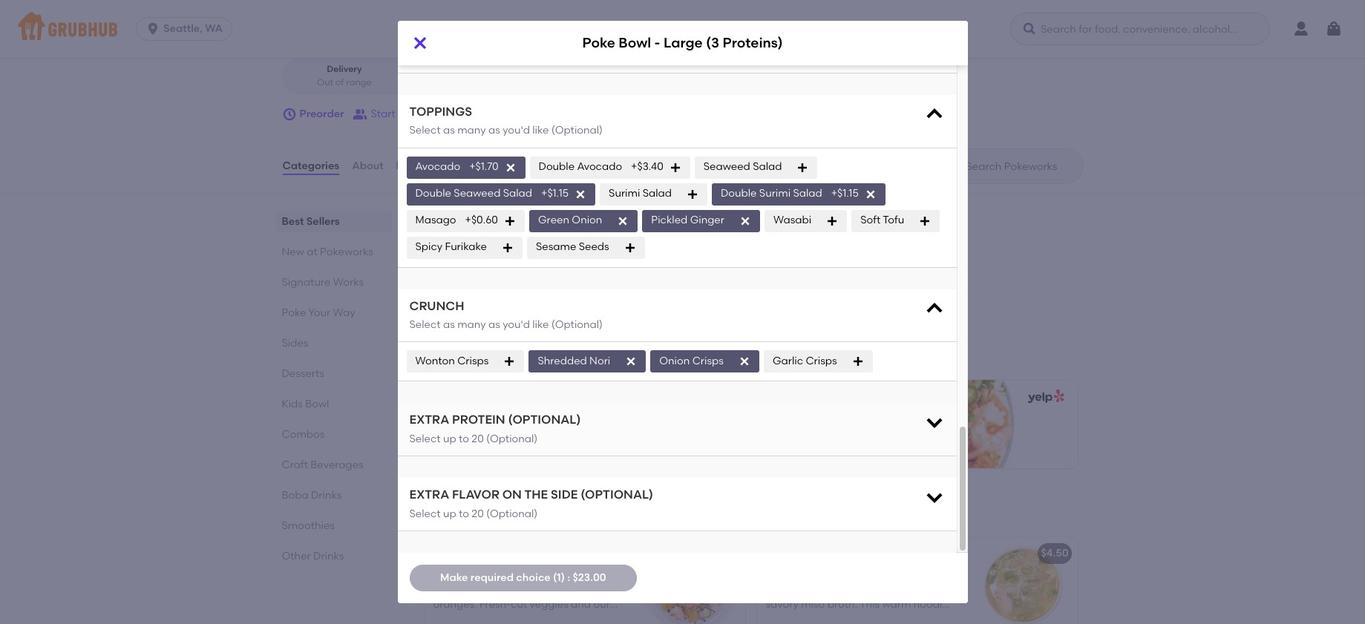 Task type: locate. For each thing, give the bounding box(es) containing it.
best sellers
[[282, 215, 340, 228]]

garlic
[[773, 355, 804, 368]]

2 many from the top
[[458, 319, 486, 331]]

0 vertical spatial at
[[307, 246, 318, 258]]

2 you'd from the top
[[503, 319, 530, 331]]

(optional)
[[552, 124, 603, 137], [552, 319, 603, 331], [487, 433, 538, 446], [487, 508, 538, 520]]

extra left protein
[[410, 413, 449, 427]]

poke bowl - large (3 proteins)
[[583, 34, 783, 52]]

salad
[[753, 161, 782, 173], [503, 187, 533, 200], [643, 187, 672, 200], [793, 187, 823, 200]]

of left $15
[[562, 251, 572, 263]]

double seaweed salad
[[416, 187, 533, 200]]

best up most
[[421, 334, 456, 352]]

1 vertical spatial of
[[562, 251, 572, 263]]

1 horizontal spatial order
[[597, 27, 620, 37]]

avocado up double seaweed salad
[[416, 161, 461, 173]]

1 vertical spatial on
[[491, 354, 504, 367]]

order right correct
[[597, 27, 620, 37]]

(optional) up double avocado
[[552, 124, 603, 137]]

0 vertical spatial onion
[[572, 214, 603, 227]]

1 20 from the top
[[472, 433, 484, 446]]

you'd inside crunch select as many as you'd like (optional)
[[503, 319, 530, 331]]

seaweed
[[704, 161, 751, 173], [454, 187, 501, 200]]

bowl right the kids
[[305, 398, 329, 411]]

seaweed up +$0.60
[[454, 187, 501, 200]]

1 vertical spatial way
[[333, 307, 355, 319]]

0 vertical spatial seaweed
[[704, 161, 751, 173]]

0 vertical spatial poke
[[583, 34, 616, 52]]

1 horizontal spatial double
[[539, 161, 575, 173]]

side
[[811, 20, 833, 32]]

0 vertical spatial of
[[336, 77, 344, 87]]

(optional) down on
[[487, 508, 538, 520]]

masago
[[416, 214, 456, 227]]

noodle
[[810, 548, 848, 560]]

other drinks
[[282, 550, 344, 563]]

1 vertical spatial to
[[459, 508, 469, 520]]

way left the ne
[[365, 3, 387, 16]]

new up signature
[[282, 246, 304, 258]]

best
[[282, 215, 304, 228], [421, 334, 456, 352]]

•
[[408, 3, 412, 16]]

select inside extra protein (optional) select up to 20 (optional)
[[410, 433, 441, 446]]

0 horizontal spatial of
[[336, 77, 344, 87]]

1 vertical spatial new at pokeworks
[[421, 503, 566, 522]]

onion
[[572, 214, 603, 227], [660, 355, 690, 368]]

1 select from the top
[[410, 124, 441, 137]]

0 horizontal spatial seaweed
[[454, 187, 501, 200]]

0 horizontal spatial best
[[282, 215, 304, 228]]

0 horizontal spatial proteins)
[[552, 420, 597, 433]]

order right group at top left
[[431, 108, 458, 120]]

regular
[[497, 420, 537, 433]]

you'd
[[503, 124, 530, 137], [503, 319, 530, 331]]

1 you'd from the top
[[503, 124, 530, 137]]

best for best sellers
[[282, 215, 304, 228]]

(optional) inside crunch select as many as you'd like (optional)
[[552, 319, 603, 331]]

(optional) inside toppings select as many as you'd like (optional)
[[552, 124, 603, 137]]

sellers inside best sellers most ordered on grubhub
[[460, 334, 511, 352]]

1 horizontal spatial of
[[562, 251, 572, 263]]

onions.
[[912, 614, 947, 625]]

on inside best sellers most ordered on grubhub
[[491, 354, 504, 367]]

$15.65 down protein
[[436, 438, 467, 450]]

1 vertical spatial 20
[[472, 508, 484, 520]]

- inside poke bowl - regular (2 proteins) $15.65
[[490, 420, 495, 433]]

and
[[911, 584, 931, 596]]

1 vertical spatial like
[[533, 319, 549, 331]]

extra inside extra flavor on the side (optional) select up to 20 (optional)
[[410, 488, 449, 502]]

(optional) inside extra protein (optional) select up to 20 (optional)
[[487, 433, 538, 446]]

0 horizontal spatial order
[[431, 108, 458, 120]]

0 horizontal spatial +$1.15
[[541, 187, 569, 200]]

flavor right no
[[433, 46, 463, 59]]

(optional) for crunch
[[552, 319, 603, 331]]

1 horizontal spatial sellers
[[460, 334, 511, 352]]

green
[[880, 614, 909, 625]]

garlic crisps
[[773, 355, 837, 368]]

poke left your
[[282, 307, 306, 319]]

noodles
[[869, 584, 909, 596]]

1 horizontal spatial yelp image
[[1025, 390, 1065, 404]]

pokeworks down on
[[481, 503, 566, 522]]

0 vertical spatial (optional)
[[508, 413, 581, 427]]

sellers down categories "button" at the top left of the page
[[307, 215, 340, 228]]

1 extra from the top
[[410, 413, 449, 427]]

0 horizontal spatial avocado
[[416, 161, 461, 173]]

(optional) down regular
[[487, 433, 538, 446]]

to
[[459, 433, 469, 446], [459, 508, 469, 520]]

crunch
[[410, 299, 465, 313]]

1 vertical spatial you'd
[[503, 319, 530, 331]]

extra left 'flavor'
[[410, 488, 449, 502]]

you'd inside toppings select as many as you'd like (optional)
[[503, 124, 530, 137]]

drinks for other drinks
[[313, 550, 344, 563]]

new at pokeworks down 'flavor'
[[421, 503, 566, 522]]

0 horizontal spatial new at pokeworks
[[282, 246, 373, 258]]

+$1.15 up green
[[541, 187, 569, 200]]

double down the seaweed salad
[[721, 187, 757, 200]]

other
[[282, 550, 311, 563]]

1 vertical spatial $15.65
[[702, 548, 733, 560]]

see
[[436, 295, 455, 308]]

0 vertical spatial you'd
[[503, 124, 530, 137]]

- for regular
[[490, 420, 495, 433]]

1 horizontal spatial avocado
[[577, 161, 622, 173]]

best for best sellers most ordered on grubhub
[[421, 334, 456, 352]]

way right your
[[333, 307, 355, 319]]

as up the +$1.70
[[489, 124, 500, 137]]

extra for extra flavor on the side (optional)
[[410, 488, 449, 502]]

double
[[539, 161, 575, 173], [416, 187, 452, 200], [721, 187, 757, 200]]

2 horizontal spatial double
[[721, 187, 757, 200]]

best inside best sellers most ordered on grubhub
[[421, 334, 456, 352]]

2 extra from the top
[[410, 488, 449, 502]]

select inside toppings select as many as you'd like (optional)
[[410, 124, 441, 137]]

like inside toppings select as many as you'd like (optional)
[[533, 124, 549, 137]]

of inside $3 off offer valid on first orders of $15 or more.
[[562, 251, 572, 263]]

- down heavy
[[655, 34, 661, 52]]

20 down 'flavor'
[[472, 508, 484, 520]]

of inside 'delivery out of range'
[[336, 77, 344, 87]]

like up grubhub
[[533, 319, 549, 331]]

crisps for garlic crisps
[[806, 355, 837, 368]]

on inside $3 off offer valid on first orders of $15 or more.
[[491, 251, 504, 263]]

1 vertical spatial best
[[421, 334, 456, 352]]

new at pokeworks up signature works
[[282, 246, 373, 258]]

lobster
[[460, 548, 498, 560]]

on right ordered at bottom
[[491, 354, 504, 367]]

like
[[533, 124, 549, 137], [533, 319, 549, 331]]

+$1.15 right double surimi salad
[[832, 187, 859, 200]]

bowl for poke bowl - regular (2 proteins) $15.65
[[463, 420, 488, 433]]

1 horizontal spatial proteins)
[[723, 34, 783, 52]]

or
[[436, 266, 447, 278]]

2 horizontal spatial crisps
[[806, 355, 837, 368]]

extra inside extra protein (optional) select up to 20 (optional)
[[410, 413, 449, 427]]

flavor for heavy flavor
[[680, 20, 711, 32]]

promo image
[[615, 244, 669, 299]]

0 horizontal spatial poke
[[282, 307, 306, 319]]

option group
[[282, 57, 537, 95]]

new at pokeworks
[[282, 246, 373, 258], [421, 503, 566, 522]]

0 vertical spatial best
[[282, 215, 304, 228]]

way
[[365, 3, 387, 16], [333, 307, 355, 319]]

crisps for wonton crisps
[[458, 355, 489, 368]]

many for toppings
[[458, 124, 486, 137]]

1 horizontal spatial pokeworks
[[481, 503, 566, 522]]

avocado left '+$3.40'
[[577, 161, 622, 173]]

1 vertical spatial at
[[461, 503, 477, 522]]

desserts
[[282, 368, 324, 380]]

new
[[282, 246, 304, 258], [421, 503, 457, 522]]

surimi
[[609, 187, 640, 200], [760, 187, 791, 200]]

1 vertical spatial pokeworks
[[481, 503, 566, 522]]

double for double avocado
[[539, 161, 575, 173]]

(optional) right the side
[[581, 488, 654, 502]]

surimi down '+$3.40'
[[609, 187, 640, 200]]

1 to from the top
[[459, 433, 469, 446]]

this
[[860, 599, 880, 611]]

at down 'best sellers'
[[307, 246, 318, 258]]

on
[[793, 20, 808, 32]]

1 vertical spatial poke
[[282, 307, 306, 319]]

3 crisps from the left
[[806, 355, 837, 368]]

seaweed up double surimi salad
[[704, 161, 751, 173]]

yelp image
[[693, 390, 732, 404], [1025, 390, 1065, 404]]

1 vertical spatial seaweed
[[454, 187, 501, 200]]

+
[[733, 548, 739, 560]]

bowl down heavy
[[619, 34, 651, 52]]

0 vertical spatial up
[[443, 433, 457, 446]]

0 vertical spatial drinks
[[311, 489, 342, 502]]

1 horizontal spatial -
[[655, 34, 661, 52]]

1 crisps from the left
[[458, 355, 489, 368]]

light
[[539, 20, 564, 32]]

proteins) inside poke bowl - regular (2 proteins) $15.65
[[552, 420, 597, 433]]

1 vertical spatial -
[[490, 420, 495, 433]]

seeds
[[579, 241, 609, 254]]

shredded
[[538, 355, 587, 368]]

-
[[655, 34, 661, 52], [490, 420, 495, 433]]

nori
[[590, 355, 611, 368]]

1 +$1.15 from the left
[[541, 187, 569, 200]]

see details
[[436, 295, 492, 308]]

double up green
[[539, 161, 575, 173]]

(optional) up shredded nori
[[552, 319, 603, 331]]

up down protein
[[443, 433, 457, 446]]

0 vertical spatial new at pokeworks
[[282, 246, 373, 258]]

luxe lobster bowl image
[[634, 538, 745, 625]]

like inside crunch select as many as you'd like (optional)
[[533, 319, 549, 331]]

start group order button
[[353, 101, 458, 128]]

1 surimi from the left
[[609, 187, 640, 200]]

1 vertical spatial up
[[443, 508, 457, 520]]

extra
[[410, 413, 449, 427], [410, 488, 449, 502]]

seattle, wa
[[163, 22, 223, 35]]

svg image
[[504, 21, 516, 32], [612, 21, 624, 32], [726, 21, 738, 32], [847, 21, 859, 32], [411, 34, 429, 52], [505, 162, 517, 173], [575, 188, 587, 200], [687, 188, 699, 200], [740, 215, 752, 227], [920, 215, 931, 227], [624, 242, 636, 254], [924, 298, 945, 319], [626, 356, 637, 368], [739, 356, 751, 368], [852, 356, 864, 368], [924, 487, 945, 508]]

to down 'flavor'
[[459, 508, 469, 520]]

double for double surimi salad
[[721, 187, 757, 200]]

pokeworks
[[320, 246, 373, 258], [481, 503, 566, 522]]

many inside toppings select as many as you'd like (optional)
[[458, 124, 486, 137]]

way for your
[[333, 307, 355, 319]]

flavor for medium flavor
[[459, 20, 490, 32]]

(optional) down "shredded" in the left of the page
[[508, 413, 581, 427]]

medium flavor
[[416, 20, 490, 32]]

with up savory
[[766, 584, 787, 596]]

+$1.15 for double seaweed salad
[[541, 187, 569, 200]]

poke down wonton crisps
[[436, 420, 461, 433]]

0 vertical spatial -
[[655, 34, 661, 52]]

0 vertical spatial extra
[[410, 413, 449, 427]]

grubhub
[[506, 354, 551, 367]]

4 select from the top
[[410, 508, 441, 520]]

(optional)
[[508, 413, 581, 427], [581, 488, 654, 502]]

2 up from the top
[[443, 508, 457, 520]]

1 vertical spatial (optional)
[[581, 488, 654, 502]]

bowl for kids bowl
[[305, 398, 329, 411]]

1 horizontal spatial with
[[856, 614, 877, 625]]

flavor right light
[[566, 20, 597, 32]]

reviews
[[396, 160, 438, 172]]

on for off
[[491, 251, 504, 263]]

extra flavor on the side (optional) select up to 20 (optional)
[[410, 488, 654, 520]]

1 horizontal spatial seaweed
[[704, 161, 751, 173]]

1 vertical spatial sellers
[[460, 334, 511, 352]]

savory
[[766, 569, 800, 581]]

2 to from the top
[[459, 508, 469, 520]]

combined
[[879, 569, 931, 581]]

0 horizontal spatial -
[[490, 420, 495, 433]]

1 vertical spatial extra
[[410, 488, 449, 502]]

2 select from the top
[[410, 319, 441, 331]]

0 horizontal spatial sellers
[[307, 215, 340, 228]]

on left first
[[491, 251, 504, 263]]

up inside extra protein (optional) select up to 20 (optional)
[[443, 433, 457, 446]]

preorder
[[300, 108, 344, 120]]

search icon image
[[943, 157, 961, 175]]

0 horizontal spatial at
[[307, 246, 318, 258]]

0 vertical spatial on
[[491, 251, 504, 263]]

like up double avocado
[[533, 124, 549, 137]]

spicy furikake
[[416, 241, 487, 254]]

drinks
[[311, 489, 342, 502], [313, 550, 344, 563]]

0 vertical spatial way
[[365, 3, 387, 16]]

1 vertical spatial order
[[431, 108, 458, 120]]

poke for poke your way
[[282, 307, 306, 319]]

many down toppings
[[458, 124, 486, 137]]

proteins) right (3
[[723, 34, 783, 52]]

flavor up 'large'
[[680, 20, 711, 32]]

people icon image
[[353, 107, 368, 122]]

craft beverages
[[282, 459, 364, 472]]

3 select from the top
[[410, 433, 441, 446]]

poke down light flavor
[[583, 34, 616, 52]]

1 horizontal spatial $15.65
[[702, 548, 733, 560]]

1 like from the top
[[533, 124, 549, 137]]

bowl inside poke bowl - regular (2 proteins) $15.65
[[463, 420, 488, 433]]

0 horizontal spatial way
[[333, 307, 355, 319]]

proteins) right (2
[[552, 420, 597, 433]]

of down delivery
[[336, 77, 344, 87]]

works
[[333, 276, 364, 289]]

2 like from the top
[[533, 319, 549, 331]]

double up masago on the top
[[416, 187, 452, 200]]

0 horizontal spatial crisps
[[458, 355, 489, 368]]

$3 off offer valid on first orders of $15 or more.
[[436, 233, 590, 278]]

crisps for onion crisps
[[693, 355, 724, 368]]

double for double seaweed salad
[[416, 187, 452, 200]]

20 down protein
[[472, 433, 484, 446]]

0 horizontal spatial with
[[766, 584, 787, 596]]

0 vertical spatial many
[[458, 124, 486, 137]]

2 20 from the top
[[472, 508, 484, 520]]

svg image
[[1326, 20, 1344, 38], [146, 22, 161, 36], [1023, 22, 1038, 36], [924, 104, 945, 125], [282, 107, 297, 122], [670, 162, 682, 173], [797, 162, 809, 173], [865, 188, 877, 200], [504, 215, 516, 227], [617, 215, 629, 227], [827, 215, 839, 227], [502, 242, 514, 254], [504, 356, 516, 368], [924, 412, 945, 433]]

1 vertical spatial with
[[856, 614, 877, 625]]

2 vertical spatial poke
[[436, 420, 461, 433]]

1 horizontal spatial surimi
[[760, 187, 791, 200]]

0 horizontal spatial double
[[416, 187, 452, 200]]

1 vertical spatial proteins)
[[552, 420, 597, 433]]

up down 'flavor'
[[443, 508, 457, 520]]

0 vertical spatial $15.65
[[436, 438, 467, 450]]

details
[[458, 295, 492, 308]]

$15.65
[[436, 438, 467, 450], [702, 548, 733, 560]]

1 many from the top
[[458, 124, 486, 137]]

0 vertical spatial proteins)
[[723, 34, 783, 52]]

range
[[346, 77, 372, 87]]

to down protein
[[459, 433, 469, 446]]

at down 'flavor'
[[461, 503, 477, 522]]

drinks for boba drinks
[[311, 489, 342, 502]]

ramen
[[833, 584, 867, 596]]

select inside extra flavor on the side (optional) select up to 20 (optional)
[[410, 508, 441, 520]]

1 vertical spatial new
[[421, 503, 457, 522]]

many inside crunch select as many as you'd like (optional)
[[458, 319, 486, 331]]

savory chicken breast combined with delicate ramen noodles and our savory miso broth. this warm noodle soup is garnished with green onions.
[[766, 569, 950, 625]]

1 vertical spatial many
[[458, 319, 486, 331]]

pickled ginger
[[652, 214, 725, 227]]

many down 'details'
[[458, 319, 486, 331]]

1 horizontal spatial new
[[421, 503, 457, 522]]

drinks right other
[[313, 550, 344, 563]]

with down this
[[856, 614, 877, 625]]

- left regular
[[490, 420, 495, 433]]

about
[[352, 160, 384, 172]]

1 horizontal spatial crisps
[[693, 355, 724, 368]]

2 horizontal spatial poke
[[583, 34, 616, 52]]

flavor down 1182
[[459, 20, 490, 32]]

onion crisps
[[660, 355, 724, 368]]

poke inside poke bowl - regular (2 proteins) $15.65
[[436, 420, 461, 433]]

0 vertical spatial new
[[282, 246, 304, 258]]

surimi up wasabi
[[760, 187, 791, 200]]

0 vertical spatial sellers
[[307, 215, 340, 228]]

bowl left regular
[[463, 420, 488, 433]]

1 vertical spatial onion
[[660, 355, 690, 368]]

0 horizontal spatial pokeworks
[[320, 246, 373, 258]]

0 vertical spatial to
[[459, 433, 469, 446]]

2 +$1.15 from the left
[[832, 187, 859, 200]]

signature works
[[282, 276, 364, 289]]

new down 'flavor'
[[421, 503, 457, 522]]

1 up from the top
[[443, 433, 457, 446]]

bowl
[[619, 34, 651, 52], [305, 398, 329, 411], [463, 420, 488, 433], [500, 548, 525, 560]]

1 horizontal spatial way
[[365, 3, 387, 16]]

out
[[317, 77, 333, 87]]

1 horizontal spatial poke
[[436, 420, 461, 433]]

222
[[301, 3, 318, 16]]

soup
[[850, 548, 876, 560]]

sellers up ordered at bottom
[[460, 334, 511, 352]]

0 horizontal spatial surimi
[[609, 187, 640, 200]]

1 vertical spatial drinks
[[313, 550, 344, 563]]

1 horizontal spatial best
[[421, 334, 456, 352]]

drinks down craft beverages
[[311, 489, 342, 502]]

$15.65 left chicken at right
[[702, 548, 733, 560]]

20 inside extra flavor on the side (optional) select up to 20 (optional)
[[472, 508, 484, 520]]

0 horizontal spatial yelp image
[[693, 390, 732, 404]]

0 vertical spatial like
[[533, 124, 549, 137]]

0 vertical spatial with
[[766, 584, 787, 596]]

best down categories "button" at the top left of the page
[[282, 215, 304, 228]]

0 vertical spatial 20
[[472, 433, 484, 446]]

pokeworks up the works
[[320, 246, 373, 258]]

0 horizontal spatial $15.65
[[436, 438, 467, 450]]

2 crisps from the left
[[693, 355, 724, 368]]

1 horizontal spatial +$1.15
[[832, 187, 859, 200]]

furikake
[[445, 241, 487, 254]]

$15.65 inside poke bowl - regular (2 proteins) $15.65
[[436, 438, 467, 450]]



Task type: vqa. For each thing, say whether or not it's contained in the screenshot.
left order
yes



Task type: describe. For each thing, give the bounding box(es) containing it.
(optional) inside extra flavor on the side (optional) select up to 20 (optional)
[[487, 508, 538, 520]]

correct
[[561, 27, 595, 37]]

pickup
[[459, 64, 489, 74]]

1 horizontal spatial new at pokeworks
[[421, 503, 566, 522]]

best sellers most ordered on grubhub
[[421, 334, 551, 367]]

(2
[[540, 420, 549, 433]]

chicken
[[803, 569, 842, 581]]

flavor on side
[[760, 20, 833, 32]]

(425) 214-1182 button
[[415, 3, 481, 18]]

your
[[309, 307, 331, 319]]

way for bellevue
[[365, 3, 387, 16]]

is
[[793, 614, 801, 625]]

combos
[[282, 429, 325, 441]]

you'd for crunch
[[503, 319, 530, 331]]

level
[[466, 46, 492, 59]]

option group containing delivery out of range
[[282, 57, 537, 95]]

main navigation navigation
[[0, 0, 1366, 58]]

proteins) for poke bowl - regular (2 proteins) $15.65
[[552, 420, 597, 433]]

on
[[503, 488, 522, 502]]

double surimi salad
[[721, 187, 823, 200]]

no flavor level
[[416, 46, 492, 59]]

$3
[[436, 233, 448, 246]]

side
[[551, 488, 578, 502]]

you'd for toppings
[[503, 124, 530, 137]]

warm
[[883, 599, 912, 611]]

luxe
[[433, 548, 457, 560]]

222 bellevue way ne button
[[300, 2, 405, 19]]

reviews button
[[396, 140, 438, 193]]

(optional) for extra
[[487, 433, 538, 446]]

breast
[[844, 569, 877, 581]]

chicken
[[766, 548, 808, 560]]

(3
[[706, 34, 720, 52]]

(optional) for toppings
[[552, 124, 603, 137]]

wonton
[[416, 355, 455, 368]]

order inside button
[[431, 108, 458, 120]]

many for crunch
[[458, 319, 486, 331]]

required
[[471, 572, 514, 584]]

(1)
[[553, 572, 565, 584]]

222 bellevue way ne • (425) 214-1182
[[301, 3, 481, 16]]

20 inside extra protein (optional) select up to 20 (optional)
[[472, 433, 484, 446]]

0 vertical spatial pokeworks
[[320, 246, 373, 258]]

group
[[398, 108, 428, 120]]

on for sellers
[[491, 354, 504, 367]]

2 avocado from the left
[[577, 161, 622, 173]]

as down toppings
[[443, 124, 455, 137]]

good food
[[371, 27, 417, 37]]

chicken noodle soup image
[[967, 538, 1078, 625]]

double avocado
[[539, 161, 622, 173]]

+$1.15 for double surimi salad
[[832, 187, 859, 200]]

+$1.70
[[470, 161, 499, 173]]

sesame seeds
[[536, 241, 609, 254]]

seattle, wa button
[[136, 17, 238, 41]]

poke bowl - regular (2 proteins) $15.65
[[436, 420, 597, 450]]

sellers for best sellers
[[307, 215, 340, 228]]

1 avocado from the left
[[416, 161, 461, 173]]

choice
[[516, 572, 551, 584]]

0 horizontal spatial onion
[[572, 214, 603, 227]]

(425)
[[415, 3, 440, 16]]

like for crunch
[[533, 319, 549, 331]]

sellers for best sellers most ordered on grubhub
[[460, 334, 511, 352]]

toppings select as many as you'd like (optional)
[[410, 105, 603, 137]]

0 horizontal spatial new
[[282, 246, 304, 258]]

kids
[[282, 398, 303, 411]]

svg image inside preorder button
[[282, 107, 297, 122]]

shredded nori
[[538, 355, 611, 368]]

craft
[[282, 459, 308, 472]]

proteins) for poke bowl - large (3 proteins)
[[723, 34, 783, 52]]

orders
[[527, 251, 559, 263]]

flavor for no flavor level
[[433, 46, 463, 59]]

bowl up make required choice (1) : $23.00
[[500, 548, 525, 560]]

sides
[[282, 337, 309, 350]]

+$3.40
[[631, 161, 664, 173]]

as down crunch
[[443, 319, 455, 331]]

ne
[[390, 3, 404, 16]]

(optional) inside extra protein (optional) select up to 20 (optional)
[[508, 413, 581, 427]]

as up best sellers most ordered on grubhub
[[489, 319, 500, 331]]

heavy
[[646, 20, 678, 32]]

1 horizontal spatial at
[[461, 503, 477, 522]]

categories button
[[282, 140, 340, 193]]

up inside extra flavor on the side (optional) select up to 20 (optional)
[[443, 508, 457, 520]]

signature
[[282, 276, 331, 289]]

pickled
[[652, 214, 688, 227]]

to inside extra protein (optional) select up to 20 (optional)
[[459, 433, 469, 446]]

heavy flavor
[[646, 20, 711, 32]]

sesame
[[536, 241, 577, 254]]

our
[[934, 584, 950, 596]]

- for large
[[655, 34, 661, 52]]

1 yelp image from the left
[[693, 390, 732, 404]]

surimi salad
[[609, 187, 672, 200]]

flavor for light flavor
[[566, 20, 597, 32]]

tofu
[[883, 214, 905, 227]]

savory
[[766, 599, 799, 611]]

delivery
[[327, 64, 362, 74]]

$4.50
[[1042, 548, 1069, 560]]

no
[[416, 46, 430, 59]]

off
[[451, 233, 464, 246]]

wonton crisps
[[416, 355, 489, 368]]

delivery out of range
[[317, 64, 372, 87]]

svg image inside seattle, wa button
[[146, 22, 161, 36]]

1 horizontal spatial onion
[[660, 355, 690, 368]]

bowl for poke bowl - large (3 proteins)
[[619, 34, 651, 52]]

poke for poke bowl - large (3 proteins)
[[583, 34, 616, 52]]

seattle,
[[163, 22, 203, 35]]

to inside extra flavor on the side (optional) select up to 20 (optional)
[[459, 508, 469, 520]]

delicate
[[790, 584, 831, 596]]

poke your way
[[282, 307, 355, 319]]

(optional) inside extra flavor on the side (optional) select up to 20 (optional)
[[581, 488, 654, 502]]

0 vertical spatial order
[[597, 27, 620, 37]]

2 yelp image from the left
[[1025, 390, 1065, 404]]

see details button
[[436, 289, 492, 315]]

kids bowl
[[282, 398, 329, 411]]

flavor
[[452, 488, 500, 502]]

garnished
[[803, 614, 854, 625]]

about button
[[351, 140, 384, 193]]

boba drinks
[[282, 489, 342, 502]]

select inside crunch select as many as you'd like (optional)
[[410, 319, 441, 331]]

Search Pokeworks search field
[[965, 160, 1079, 174]]

categories
[[283, 160, 340, 172]]

like for toppings
[[533, 124, 549, 137]]

flavor left on at the right top of the page
[[760, 20, 791, 32]]

ordered
[[448, 354, 488, 367]]

light flavor
[[539, 20, 597, 32]]

extra for extra protein (optional)
[[410, 413, 449, 427]]

214-
[[442, 3, 462, 16]]

bellevue
[[320, 3, 363, 16]]

2 surimi from the left
[[760, 187, 791, 200]]

crunch select as many as you'd like (optional)
[[410, 299, 603, 331]]



